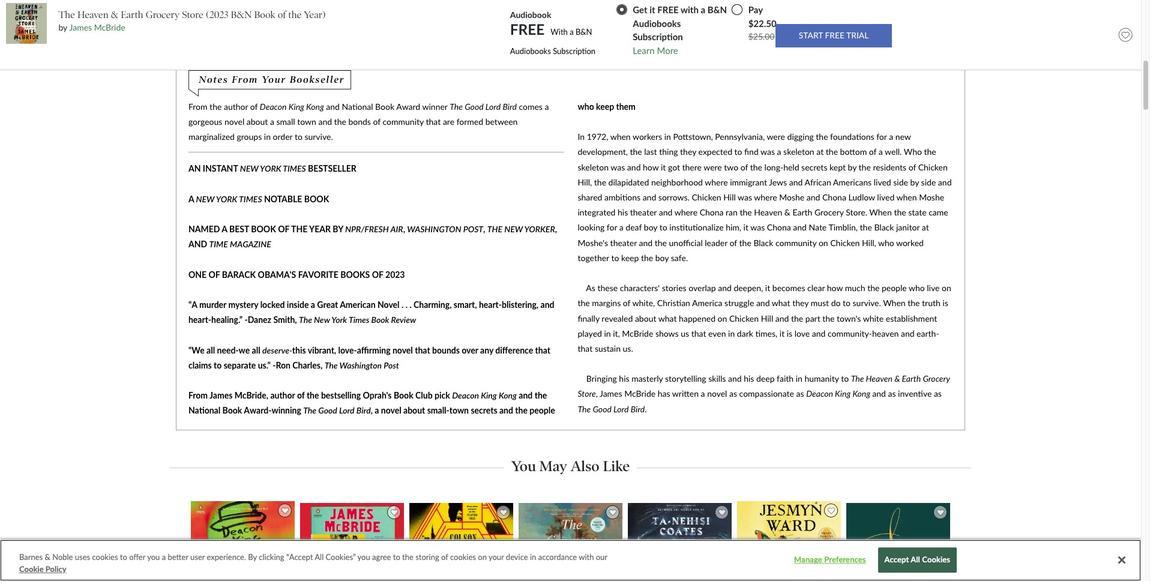 Task type: describe. For each thing, give the bounding box(es) containing it.
a inside with a b&n audiobooks subscription learn more
[[701, 4, 706, 15]]

are
[[443, 117, 455, 127]]

happened
[[679, 313, 716, 323]]

and down the "deepen,"
[[756, 298, 770, 308]]

with
[[551, 27, 568, 37]]

together
[[578, 253, 609, 263]]

2 vertical spatial where
[[675, 207, 698, 217]]

americans
[[833, 177, 872, 187]]

book left award at the top
[[375, 101, 394, 112]]

how inside in 1972, when workers in pottstown, pennsylvania, were digging the foundations for a new development, the last thing they expected to find was a skeleton at the bottom of a well. who the skeleton was and how it got there were two of the long-held secrets kept by the residents of chicken hill, the dilapidated neighborhood where immigrant jews and african americans lived side by side and shared ambitions and sorrows. chicken hill was where moshe and chona ludlow lived when moshe integrated his theater and where chona ran the heaven & earth grocery store. when the state came looking for a deaf boy to institutionalize him, it was chona and nate timblin, the black janitor at moshe's theater and the unofficial leader of the black community on chicken hill, who worked together to keep the boy safe.
[[643, 162, 659, 172]]

new
[[314, 315, 330, 325]]

was right the find
[[761, 147, 775, 157]]

the for the heaven & earth grocery store
[[851, 374, 864, 384]]

mcbride inside the , james mcbride has written a novel as compassionate as deacon king kong and as inventive as the good lord bird .
[[624, 389, 656, 399]]

ran
[[726, 207, 738, 217]]

book left "club" on the left bottom
[[394, 390, 413, 401]]

one of barack obama's favorite books of 2023
[[188, 269, 405, 280]]

good inside the , james mcbride has written a novel as compassionate as deacon king kong and as inventive as the good lord bird .
[[593, 404, 612, 414]]

that down played
[[578, 343, 593, 354]]

a left small
[[270, 117, 274, 127]]

the for the new york times book review
[[299, 315, 312, 325]]

they inside in 1972, when workers in pottstown, pennsylvania, were digging the foundations for a new development, the last thing they expected to find was a skeleton at the bottom of a well. who the skeleton was and how it got there were two of the long-held secrets kept by the residents of chicken hill, the dilapidated neighborhood where immigrant jews and african americans lived side by side and shared ambitions and sorrows. chicken hill was where moshe and chona ludlow lived when moshe integrated his theater and where chona ran the heaven & earth grocery store. when the state came looking for a deaf boy to institutionalize him, it was chona and nate timblin, the black janitor at moshe's theater and the unofficial leader of the black community on chicken hill, who worked together to keep the boy safe.
[[680, 147, 696, 157]]

timblin,
[[829, 222, 858, 233]]

1972,
[[587, 132, 608, 142]]

to inside this vibrant, love-affirming novel that bounds over any difference that claims to separate us." -ron charles,
[[214, 360, 222, 370]]

a right the comes
[[545, 101, 549, 112]]

1 vertical spatial hill,
[[862, 237, 876, 248]]

came
[[929, 207, 948, 217]]

keep inside in 1972, when workers in pottstown, pennsylvania, were digging the foundations for a new development, the last thing they expected to find was a skeleton at the bottom of a well. who the skeleton was and how it got there were two of the long-held secrets kept by the residents of chicken hill, the dilapidated neighborhood where immigrant jews and african americans lived side by side and shared ambitions and sorrows. chicken hill was where moshe and chona ludlow lived when moshe integrated his theater and where chona ran the heaven & earth grocery store. when the state came looking for a deaf boy to institutionalize him, it was chona and nate timblin, the black janitor at moshe's theater and the unofficial leader of the black community on chicken hill, who worked together to keep the boy safe.
[[621, 253, 639, 263]]

to left the find
[[735, 147, 742, 157]]

1 horizontal spatial chona
[[767, 222, 791, 233]]

2 side from the left
[[921, 177, 936, 187]]

that inside comes a gorgeous novel about a small town and the bonds of community that are formed between marginalized groups in order to survive.
[[426, 117, 441, 127]]

the heaven & earth grocery store (2023 b&n book of the year) image
[[6, 3, 47, 44]]

of right bottom
[[869, 147, 877, 157]]

notes from your bookseller
[[199, 74, 345, 85]]

who for live
[[909, 283, 925, 293]]

comes a gorgeous novel about a small town and the bonds of community that are formed between marginalized groups in order to survive.
[[188, 101, 549, 142]]

and up dilapidated neighborhood
[[627, 162, 641, 172]]

town inside the good lord bird , a novel about small-town secrets and the people who keep them
[[450, 406, 469, 416]]

bringing his masterly storytelling skills and his deep faith in humanity to
[[578, 374, 851, 384]]

a up long-
[[777, 147, 781, 157]]

0 vertical spatial new
[[240, 164, 258, 174]]

a inside "a murder mystery locked inside a great american novel . . . charming, smart, heart-blistering, and heart-healing." -danez smith,
[[311, 300, 315, 310]]

0 vertical spatial times
[[283, 164, 306, 174]]

and down establishment
[[901, 328, 915, 338]]

a inside the good lord bird , a novel about small-town secrets and the people who keep them
[[375, 406, 379, 416]]

small-
[[427, 406, 450, 416]]

of up groups
[[250, 101, 258, 112]]

love-
[[338, 345, 357, 355]]

york
[[332, 315, 347, 325]]

"accept
[[286, 552, 313, 562]]

of down who
[[909, 162, 916, 172]]

to left offer at the bottom left of page
[[120, 552, 127, 562]]

post
[[384, 360, 399, 370]]

has
[[658, 389, 670, 399]]

0 vertical spatial for
[[877, 132, 887, 142]]

and inside the , james mcbride has written a novel as compassionate as deacon king kong and as inventive as the good lord bird .
[[873, 389, 886, 399]]

and down sorrows.
[[659, 207, 673, 217]]

and down held
[[789, 177, 803, 187]]

0 horizontal spatial at
[[817, 147, 824, 157]]

last
[[644, 147, 657, 157]]

1 vertical spatial theater
[[610, 237, 637, 248]]

0 horizontal spatial author
[[224, 101, 248, 112]]

with inside the barnes & noble uses cookies to offer you a better user experience. by clicking "accept all cookies" you agree to the storing of cookies on your device in accordance with our cookie policy
[[579, 552, 594, 562]]

his left deep
[[744, 374, 754, 384]]

these
[[598, 283, 618, 293]]

best
[[229, 224, 249, 234]]

0 horizontal spatial hill,
[[578, 177, 592, 187]]

deacon king kong (oprah's book club) image
[[190, 501, 298, 581]]

1 vertical spatial skeleton
[[578, 162, 609, 172]]

shared
[[578, 192, 602, 202]]

two
[[724, 162, 739, 172]]

0 vertical spatial theater
[[630, 207, 657, 217]]

agree
[[372, 552, 391, 562]]

1 vertical spatial chona
[[700, 207, 724, 217]]

get
[[633, 4, 648, 15]]

shows
[[656, 328, 679, 338]]

. inside the , james mcbride has written a novel as compassionate as deacon king kong and as inventive as the good lord bird .
[[645, 404, 647, 414]]

and up times,
[[776, 313, 789, 323]]

subscription for with
[[633, 31, 683, 42]]

1 horizontal spatial book
[[304, 194, 329, 204]]

b&n for with a b&n audiobooks subscription
[[576, 27, 592, 37]]

christian
[[657, 298, 690, 308]]

in left the it,
[[604, 328, 611, 338]]

as
[[586, 283, 596, 293]]

book inside the heaven & earth grocery store (2023 b&n book of the year) by james mcbride
[[254, 9, 275, 20]]

people for much
[[882, 283, 907, 293]]

0 horizontal spatial times
[[239, 194, 262, 204]]

on right live
[[942, 283, 951, 293]]

0 horizontal spatial kong
[[306, 101, 324, 112]]

chicken down the timblin,
[[830, 237, 860, 248]]

all inside the barnes & noble uses cookies to offer you a better user experience. by clicking "accept all cookies" you agree to the storing of cookies on your device in accordance with our cookie policy
[[315, 552, 324, 562]]

start free trial
[[799, 30, 869, 40]]

this
[[292, 345, 306, 355]]

charles,
[[293, 360, 323, 370]]

4 as from the left
[[934, 389, 942, 399]]

deserve-
[[262, 345, 292, 355]]

0 vertical spatial heart-
[[479, 300, 502, 310]]

the up are
[[450, 101, 463, 112]]

a inside with a b&n audiobooks subscription
[[570, 27, 574, 37]]

named
[[188, 224, 220, 234]]

with inside with a b&n audiobooks subscription learn more
[[681, 4, 699, 15]]

of inside the heaven & earth grocery store (2023 b&n book of the year) by james mcbride
[[278, 9, 286, 20]]

that right the us
[[691, 328, 706, 338]]

was down development,
[[611, 162, 625, 172]]

bestseller
[[308, 164, 356, 174]]

to right together
[[611, 253, 619, 263]]

to right agree
[[393, 552, 400, 562]]

1 all from the left
[[207, 345, 215, 355]]

cookies
[[922, 555, 950, 565]]

a left deaf
[[619, 222, 624, 233]]

mcbride inside the as these characters' stories overlap and deepen, it becomes clear how much the people who live on the margins of white, christian america struggle and what they must do to survive. when the truth is finally revealed about what happened on chicken hill and the part the town's white establishment played in it, mcbride shows us that even in dark times, it is love and community-heaven and earth- that sustain us.
[[622, 328, 653, 338]]

1 horizontal spatial bird
[[503, 101, 517, 112]]

in right faith
[[796, 374, 803, 384]]

by inside the heaven & earth grocery store (2023 b&n book of the year) by james mcbride
[[59, 22, 67, 33]]

learn more link
[[633, 45, 678, 56]]

held
[[784, 162, 799, 172]]

separate
[[224, 360, 256, 370]]

1 vertical spatial is
[[787, 328, 793, 338]]

1 horizontal spatial national
[[342, 101, 373, 112]]

the inside the good lord bird , a novel about small-town secrets and the people who keep them
[[515, 406, 528, 416]]

audiobooks for with
[[633, 18, 681, 29]]

nate
[[809, 222, 827, 233]]

novel inside the , james mcbride has written a novel as compassionate as deacon king kong and as inventive as the good lord bird .
[[707, 389, 727, 399]]

bestselling
[[321, 390, 361, 401]]

it right the get in the right of the page
[[650, 4, 655, 15]]

1 vertical spatial by
[[848, 162, 857, 172]]

by
[[248, 552, 257, 562]]

african
[[805, 177, 831, 187]]

it left got
[[661, 162, 666, 172]]

of right two
[[741, 162, 748, 172]]

pick
[[435, 390, 450, 401]]

1 cookies from the left
[[92, 552, 118, 562]]

0 vertical spatial boy
[[644, 222, 658, 233]]

1 vertical spatial for
[[607, 222, 617, 233]]

0 horizontal spatial heart-
[[188, 315, 211, 325]]

pay
[[748, 4, 763, 15]]

about inside comes a gorgeous novel about a small town and the bonds of community that are formed between marginalized groups in order to survive.
[[247, 117, 268, 127]]

in inside in 1972, when workers in pottstown, pennsylvania, were digging the foundations for a new development, the last thing they expected to find was a skeleton at the bottom of a well. who the skeleton was and how it got there were two of the long-held secrets kept by the residents of chicken hill, the dilapidated neighborhood where immigrant jews and african americans lived side by side and shared ambitions and sorrows. chicken hill was where moshe and chona ludlow lived when moshe integrated his theater and where chona ran the heaven & earth grocery store. when the state came looking for a deaf boy to institutionalize him, it was chona and nate timblin, the black janitor at moshe's theater and the unofficial leader of the black community on chicken hill, who worked together to keep the boy safe.
[[664, 132, 671, 142]]

earth inside in 1972, when workers in pottstown, pennsylvania, were digging the foundations for a new development, the last thing they expected to find was a skeleton at the bottom of a well. who the skeleton was and how it got there were two of the long-held secrets kept by the residents of chicken hill, the dilapidated neighborhood where immigrant jews and african americans lived side by side and shared ambitions and sorrows. chicken hill was where moshe and chona ludlow lived when moshe integrated his theater and where chona ran the heaven & earth grocery store. when the state came looking for a deaf boy to institutionalize him, it was chona and nate timblin, the black janitor at moshe's theater and the unofficial leader of the black community on chicken hill, who worked together to keep the boy safe.
[[793, 207, 813, 217]]

a inside the , james mcbride has written a novel as compassionate as deacon king kong and as inventive as the good lord bird .
[[701, 389, 705, 399]]

his right bringing
[[619, 374, 630, 384]]

on inside the barnes & noble uses cookies to offer you a better user experience. by clicking "accept all cookies" you agree to the storing of cookies on your device in accordance with our cookie policy
[[478, 552, 487, 562]]

who inside in 1972, when workers in pottstown, pennsylvania, were digging the foundations for a new development, the last thing they expected to find was a skeleton at the bottom of a well. who the skeleton was and how it got there were two of the long-held secrets kept by the residents of chicken hill, the dilapidated neighborhood where immigrant jews and african americans lived side by side and shared ambitions and sorrows. chicken hill was where moshe and chona ludlow lived when moshe integrated his theater and where chona ran the heaven & earth grocery store. when the state came looking for a deaf boy to institutionalize him, it was chona and nate timblin, the black janitor at moshe's theater and the unofficial leader of the black community on chicken hill, who worked together to keep the boy safe.
[[878, 237, 894, 248]]

and down part
[[812, 328, 826, 338]]

book inside and the national book award-winning
[[222, 406, 242, 416]]

2 horizontal spatial chona
[[823, 192, 846, 202]]

book down novel on the left of page
[[371, 315, 389, 325]]

0 vertical spatial is
[[943, 298, 948, 308]]

james mcbride link
[[69, 22, 125, 33]]

an
[[188, 164, 201, 174]]

heaven for the heaven & earth grocery store
[[866, 374, 893, 384]]

secrets inside in 1972, when workers in pottstown, pennsylvania, were digging the foundations for a new development, the last thing they expected to find was a skeleton at the bottom of a well. who the skeleton was and how it got there were two of the long-held secrets kept by the residents of chicken hill, the dilapidated neighborhood where immigrant jews and african americans lived side by side and shared ambitions and sorrows. chicken hill was where moshe and chona ludlow lived when moshe integrated his theater and where chona ran the heaven & earth grocery store. when the state came looking for a deaf boy to institutionalize him, it was chona and nate timblin, the black janitor at moshe's theater and the unofficial leader of the black community on chicken hill, who worked together to keep the boy safe.
[[802, 162, 828, 172]]

1 you from the left
[[147, 552, 160, 562]]

of down him,
[[730, 237, 737, 248]]

smith,
[[273, 315, 297, 325]]

magazine
[[230, 239, 271, 249]]

1 vertical spatial book
[[251, 224, 276, 234]]

must
[[811, 298, 829, 308]]

jews
[[769, 177, 787, 187]]

trial
[[847, 30, 869, 40]]

digging
[[787, 132, 814, 142]]

the inside and the national book award-winning
[[535, 390, 547, 401]]

bottom
[[840, 147, 867, 157]]

in inside comes a gorgeous novel about a small town and the bonds of community that are formed between marginalized groups in order to survive.
[[264, 132, 271, 142]]

and down the african
[[807, 192, 820, 202]]

his inside in 1972, when workers in pottstown, pennsylvania, were digging the foundations for a new development, the last thing they expected to find was a skeleton at the bottom of a well. who the skeleton was and how it got there were two of the long-held secrets kept by the residents of chicken hill, the dilapidated neighborhood where immigrant jews and african americans lived side by side and shared ambitions and sorrows. chicken hill was where moshe and chona ludlow lived when moshe integrated his theater and where chona ran the heaven & earth grocery store. when the state came looking for a deaf boy to institutionalize him, it was chona and nate timblin, the black janitor at moshe's theater and the unofficial leader of the black community on chicken hill, who worked together to keep the boy safe.
[[618, 207, 628, 217]]

store for the heaven & earth grocery store (2023 b&n book of the year) by james mcbride
[[182, 9, 203, 20]]

times
[[349, 315, 369, 325]]

0 horizontal spatial deacon
[[260, 101, 287, 112]]

1 horizontal spatial deacon
[[452, 390, 479, 401]]

that right difference
[[535, 345, 551, 355]]

1 vertical spatial boy
[[655, 253, 669, 263]]

it right the "deepen,"
[[765, 283, 770, 293]]

award-
[[244, 406, 272, 416]]

we
[[239, 345, 250, 355]]

integrated
[[578, 207, 616, 217]]

james for from james mcbride, author of the bestselling oprah's book club pick deacon king kong
[[210, 390, 233, 401]]

barack
[[222, 269, 256, 280]]

crook manifesto: a novel image
[[409, 503, 517, 581]]

the new york times book review
[[299, 315, 416, 325]]

storing
[[416, 552, 439, 562]]

, inside the good lord bird , a novel about small-town secrets and the people who keep them
[[371, 406, 373, 416]]

deacon inside the , james mcbride has written a novel as compassionate as deacon king kong and as inventive as the good lord bird .
[[806, 389, 833, 399]]

0 horizontal spatial of
[[209, 269, 220, 280]]

heaven inside in 1972, when workers in pottstown, pennsylvania, were digging the foundations for a new development, the last thing they expected to find was a skeleton at the bottom of a well. who the skeleton was and how it got there were two of the long-held secrets kept by the residents of chicken hill, the dilapidated neighborhood where immigrant jews and african americans lived side by side and shared ambitions and sorrows. chicken hill was where moshe and chona ludlow lived when moshe integrated his theater and where chona ran the heaven & earth grocery store. when the state came looking for a deaf boy to institutionalize him, it was chona and nate timblin, the black janitor at moshe's theater and the unofficial leader of the black community on chicken hill, who worked together to keep the boy safe.
[[754, 207, 782, 217]]

king inside the , james mcbride has written a novel as compassionate as deacon king kong and as inventive as the good lord bird .
[[835, 389, 851, 399]]

0 vertical spatial were
[[767, 132, 785, 142]]

in 1972, when workers in pottstown, pennsylvania, were digging the foundations for a new development, the last thing they expected to find was a skeleton at the bottom of a well. who the skeleton was and how it got there were two of the long-held secrets kept by the residents of chicken hill, the dilapidated neighborhood where immigrant jews and african americans lived side by side and shared ambitions and sorrows. chicken hill was where moshe and chona ludlow lived when moshe integrated his theater and where chona ran the heaven & earth grocery store. when the state came looking for a deaf boy to institutionalize him, it was chona and nate timblin, the black janitor at moshe's theater and the unofficial leader of the black community on chicken hill, who worked together to keep the boy safe.
[[578, 132, 952, 263]]

, left washington
[[403, 224, 405, 234]]

great
[[317, 300, 338, 310]]

novel inside the good lord bird , a novel about small-town secrets and the people who keep them
[[381, 406, 401, 416]]

- inside this vibrant, love-affirming novel that bounds over any difference that claims to separate us." -ron charles,
[[273, 360, 276, 370]]

2023
[[385, 269, 405, 280]]

workers
[[633, 132, 662, 142]]

dilapidated neighborhood
[[609, 177, 703, 187]]

0 horizontal spatial a
[[188, 194, 194, 204]]

and
[[188, 239, 207, 249]]

comes
[[519, 101, 543, 112]]

0 horizontal spatial york
[[216, 194, 237, 204]]

that left "bounds"
[[415, 345, 430, 355]]

compassionate
[[739, 389, 794, 399]]

2 moshe from the left
[[919, 192, 944, 202]]

0 vertical spatial lived
[[874, 177, 891, 187]]

2 horizontal spatial new
[[504, 224, 523, 234]]

and inside and the national book award-winning
[[519, 390, 533, 401]]

2 you from the left
[[358, 552, 370, 562]]

unofficial
[[669, 237, 703, 248]]

year
[[309, 224, 331, 234]]

in left dark
[[728, 328, 735, 338]]

1 horizontal spatial skeleton
[[784, 147, 815, 157]]

0 horizontal spatial black
[[754, 237, 774, 248]]

0 horizontal spatial king
[[289, 101, 304, 112]]

and down dilapidated neighborhood
[[643, 192, 656, 202]]

and left nate
[[793, 222, 807, 233]]

in inside the barnes & noble uses cookies to offer you a better user experience. by clicking "accept all cookies" you agree to the storing of cookies on your device in accordance with our cookie policy
[[530, 552, 536, 562]]

, and
[[188, 224, 557, 249]]

they inside the as these characters' stories overlap and deepen, it becomes clear how much the people who live on the margins of white, christian america struggle and what they must do to survive. when the truth is finally revealed about what happened on chicken hill and the part the town's white establishment played in it, mcbride shows us that even in dark times, it is love and community-heaven and earth- that sustain us.
[[793, 298, 809, 308]]

1 as from the left
[[729, 389, 737, 399]]

a left new
[[889, 132, 893, 142]]

1 horizontal spatial free
[[658, 4, 679, 15]]

who for keep
[[578, 101, 594, 112]]

you may also like
[[511, 458, 630, 475]]

2 all from the left
[[252, 345, 260, 355]]

on inside in 1972, when workers in pottstown, pennsylvania, were digging the foundations for a new development, the last thing they expected to find was a skeleton at the bottom of a well. who the skeleton was and how it got there were two of the long-held secrets kept by the residents of chicken hill, the dilapidated neighborhood where immigrant jews and african americans lived side by side and shared ambitions and sorrows. chicken hill was where moshe and chona ludlow lived when moshe integrated his theater and where chona ran the heaven & earth grocery store. when the state came looking for a deaf boy to institutionalize him, it was chona and nate timblin, the black janitor at moshe's theater and the unofficial leader of the black community on chicken hill, who worked together to keep the boy safe.
[[819, 237, 828, 248]]

community inside comes a gorgeous novel about a small town and the bonds of community that are formed between marginalized groups in order to survive.
[[383, 117, 424, 127]]

pay $22.50 $25.00
[[748, 4, 777, 42]]

1 horizontal spatial a
[[222, 224, 227, 234]]

time magazine
[[209, 239, 271, 249]]

of up the winning
[[297, 390, 305, 401]]

& inside the heaven & earth grocery store (2023 b&n book of the year) by james mcbride
[[111, 9, 118, 20]]

mcbride inside the heaven & earth grocery store (2023 b&n book of the year) by james mcbride
[[94, 22, 125, 33]]

deepen,
[[734, 283, 763, 293]]

0 horizontal spatial what
[[658, 313, 677, 323]]

kong inside the , james mcbride has written a novel as compassionate as deacon king kong and as inventive as the good lord bird .
[[853, 389, 871, 399]]

and inside comes a gorgeous novel about a small town and the bonds of community that are formed between marginalized groups in order to survive.
[[318, 117, 332, 127]]

1 horizontal spatial of
[[278, 224, 289, 234]]

and up struggle
[[718, 283, 732, 293]]

skills
[[709, 374, 726, 384]]

of inside the barnes & noble uses cookies to offer you a better user experience. by clicking "accept all cookies" you agree to the storing of cookies on your device in accordance with our cookie policy
[[441, 552, 448, 562]]

2 horizontal spatial by
[[910, 177, 919, 187]]

to right humanity at the bottom
[[841, 374, 849, 384]]

a left well.
[[879, 147, 883, 157]]

with a b&n audiobooks subscription learn more
[[633, 4, 727, 56]]

, right washington
[[483, 224, 485, 234]]

bird inside the , james mcbride has written a novel as compassionate as deacon king kong and as inventive as the good lord bird .
[[631, 404, 645, 414]]

0 horizontal spatial free
[[510, 20, 545, 38]]

1 horizontal spatial what
[[772, 298, 790, 308]]

0 horizontal spatial new
[[196, 194, 214, 204]]

it right times,
[[780, 328, 785, 338]]

accordance
[[538, 552, 577, 562]]

do
[[831, 298, 841, 308]]

novel inside this vibrant, love-affirming novel that bounds over any difference that claims to separate us." -ron charles,
[[393, 345, 413, 355]]

you may also like section
[[170, 454, 971, 475]]

the inside the heaven & earth grocery store (2023 b&n book of the year) by james mcbride
[[288, 9, 302, 20]]

notable
[[264, 194, 302, 204]]



Task type: locate. For each thing, give the bounding box(es) containing it.
audiobooks
[[633, 18, 681, 29], [510, 46, 551, 56]]

the
[[288, 9, 302, 20], [210, 101, 222, 112], [334, 117, 346, 127], [816, 132, 828, 142], [630, 147, 642, 157], [826, 147, 838, 157], [924, 147, 936, 157], [750, 162, 763, 172], [859, 162, 871, 172], [594, 177, 606, 187], [740, 207, 752, 217], [894, 207, 906, 217], [860, 222, 872, 233], [655, 237, 667, 248], [739, 237, 752, 248], [641, 253, 653, 263], [868, 283, 880, 293], [578, 298, 590, 308], [908, 298, 920, 308], [791, 313, 803, 323], [823, 313, 835, 323], [307, 390, 319, 401], [535, 390, 547, 401], [515, 406, 528, 416], [402, 552, 414, 562]]

1 horizontal spatial side
[[921, 177, 936, 187]]

0 horizontal spatial audiobooks
[[510, 46, 551, 56]]

2 as from the left
[[796, 389, 804, 399]]

the inside the good lord bird , a novel about small-town secrets and the people who keep them
[[303, 406, 316, 416]]

state
[[908, 207, 927, 217]]

1 vertical spatial when
[[897, 192, 917, 202]]

order
[[273, 132, 293, 142]]

chicken up dark
[[729, 313, 759, 323]]

chicken inside the as these characters' stories overlap and deepen, it becomes clear how much the people who live on the margins of white, christian america struggle and what they must do to survive. when the truth is finally revealed about what happened on chicken hill and the part the town's white establishment played in it, mcbride shows us that even in dark times, it is love and community-heaven and earth- that sustain us.
[[729, 313, 759, 323]]

as down bringing his masterly storytelling skills and his deep faith in humanity to
[[729, 389, 737, 399]]

grocery inside the heaven & earth grocery store (2023 b&n book of the year) by james mcbride
[[146, 9, 180, 20]]

learn
[[633, 45, 655, 56]]

they
[[680, 147, 696, 157], [793, 298, 809, 308]]

0 vertical spatial what
[[772, 298, 790, 308]]

all inside accept all cookies button
[[911, 555, 920, 565]]

1 vertical spatial national
[[188, 406, 220, 416]]

award
[[396, 101, 420, 112]]

free inside start free trial link
[[825, 30, 845, 40]]

with right get it free
[[681, 4, 699, 15]]

2 horizontal spatial where
[[754, 192, 777, 202]]

the water dancer: a novel image
[[627, 503, 735, 581]]

who left worked
[[878, 237, 894, 248]]

how up do
[[827, 283, 843, 293]]

1 horizontal spatial audiobooks
[[633, 18, 681, 29]]

town's
[[837, 313, 861, 323]]

1 horizontal spatial where
[[705, 177, 728, 187]]

with left our at the right bottom
[[579, 552, 594, 562]]

book up magazine
[[251, 224, 276, 234]]

0 vertical spatial book
[[304, 194, 329, 204]]

residents
[[873, 162, 907, 172]]

hill,
[[578, 177, 592, 187], [862, 237, 876, 248]]

1 horizontal spatial -
[[273, 360, 276, 370]]

james right the "the heaven & earth grocery store (2023 b&n book of the year)" image
[[69, 22, 92, 33]]

national inside and the national book award-winning
[[188, 406, 220, 416]]

1 vertical spatial at
[[922, 222, 929, 233]]

0 vertical spatial about
[[247, 117, 268, 127]]

james inside the heaven & earth grocery store (2023 b&n book of the year) by james mcbride
[[69, 22, 92, 33]]

3 as from the left
[[888, 389, 896, 399]]

audiobooks for with
[[510, 46, 551, 56]]

earth for the heaven & earth grocery store
[[902, 374, 921, 384]]

0 vertical spatial heaven
[[77, 9, 108, 20]]

safe.
[[671, 253, 688, 263]]

it right him,
[[744, 222, 749, 233]]

finally
[[578, 313, 600, 323]]

you right offer at the bottom left of page
[[147, 552, 160, 562]]

survive. inside the as these characters' stories overlap and deepen, it becomes clear how much the people who live on the margins of white, christian america struggle and what they must do to survive. when the truth is finally revealed about what happened on chicken hill and the part the town's white establishment played in it, mcbride shows us that even in dark times, it is love and community-heaven and earth- that sustain us.
[[853, 298, 881, 308]]

survive. up the bestseller
[[305, 132, 333, 142]]

us."
[[258, 360, 271, 370]]

0 vertical spatial hill,
[[578, 177, 592, 187]]

expected
[[699, 147, 732, 157]]

and right skills
[[728, 374, 742, 384]]

1 horizontal spatial times
[[283, 164, 306, 174]]

to right claims
[[214, 360, 222, 370]]

heaven down jews
[[754, 207, 782, 217]]

at
[[817, 147, 824, 157], [922, 222, 929, 233]]

1 moshe from the left
[[779, 192, 805, 202]]

mcbride,
[[235, 390, 268, 401]]

the for the washington post
[[325, 360, 338, 370]]

marginalized
[[188, 132, 235, 142]]

secrets inside the good lord bird , a novel about small-town secrets and the people who keep them
[[471, 406, 497, 416]]

, down oprah's
[[371, 406, 373, 416]]

1 horizontal spatial community
[[776, 237, 817, 248]]

0 horizontal spatial national
[[188, 406, 220, 416]]

when
[[610, 132, 631, 142], [897, 192, 917, 202]]

bookseller
[[290, 74, 345, 85]]

subscription down with at top
[[553, 46, 596, 56]]

black left janitor
[[874, 222, 894, 233]]

free
[[658, 4, 679, 15], [510, 20, 545, 38], [825, 30, 845, 40]]

store for the heaven & earth grocery store
[[578, 389, 596, 399]]

about inside the good lord bird , a novel about small-town secrets and the people who keep them
[[403, 406, 425, 416]]

james inside the , james mcbride has written a novel as compassionate as deacon king kong and as inventive as the good lord bird .
[[600, 389, 622, 399]]

theater up deaf
[[630, 207, 657, 217]]

from the author of deacon king kong and national book award winner the good lord bird
[[188, 101, 517, 112]]

0 vertical spatial when
[[610, 132, 631, 142]]

storytelling
[[665, 374, 706, 384]]

them
[[616, 101, 636, 112]]

people inside the good lord bird , a novel about small-town secrets and the people who keep them
[[530, 406, 555, 416]]

when inside in 1972, when workers in pottstown, pennsylvania, were digging the foundations for a new development, the last thing they expected to find was a skeleton at the bottom of a well. who the skeleton was and how it got there were two of the long-held secrets kept by the residents of chicken hill, the dilapidated neighborhood where immigrant jews and african americans lived side by side and shared ambitions and sorrows. chicken hill was where moshe and chona ludlow lived when moshe integrated his theater and where chona ran the heaven & earth grocery store. when the state came looking for a deaf boy to institutionalize him, it was chona and nate timblin, the black janitor at moshe's theater and the unofficial leader of the black community on chicken hill, who worked together to keep the boy safe.
[[870, 207, 892, 217]]

0 vertical spatial subscription
[[633, 31, 683, 42]]

mcbride
[[94, 22, 125, 33], [622, 328, 653, 338], [624, 389, 656, 399]]

boy left safe. on the top of the page
[[655, 253, 669, 263]]

town inside comes a gorgeous novel about a small town and the bonds of community that are formed between marginalized groups in order to survive.
[[297, 117, 316, 127]]

device
[[506, 552, 528, 562]]

vibrant,
[[308, 345, 336, 355]]

about down white,
[[635, 313, 657, 323]]

heaven inside the heaven & earth grocery store
[[866, 374, 893, 384]]

development,
[[578, 147, 628, 157]]

0 vertical spatial store
[[182, 9, 203, 20]]

1 vertical spatial were
[[704, 162, 722, 172]]

0 horizontal spatial when
[[610, 132, 631, 142]]

in
[[264, 132, 271, 142], [664, 132, 671, 142], [604, 328, 611, 338], [728, 328, 735, 338], [796, 374, 803, 384], [530, 552, 536, 562]]

store down bringing
[[578, 389, 596, 399]]

when right 1972,
[[610, 132, 631, 142]]

margins
[[592, 298, 621, 308]]

1 the from the left
[[291, 224, 308, 234]]

1 horizontal spatial keep
[[621, 253, 639, 263]]

preferences
[[824, 555, 866, 565]]

1 vertical spatial where
[[754, 192, 777, 202]]

a left best
[[222, 224, 227, 234]]

b&n
[[708, 4, 727, 15], [231, 9, 252, 20], [576, 27, 592, 37]]

national up "bonds"
[[342, 101, 373, 112]]

chicken down who
[[918, 162, 948, 172]]

at up the african
[[817, 147, 824, 157]]

james down bringing
[[600, 389, 622, 399]]

was right him,
[[751, 222, 765, 233]]

1 vertical spatial they
[[793, 298, 809, 308]]

1 horizontal spatial author
[[270, 390, 295, 401]]

deacon up small
[[260, 101, 287, 112]]

0 horizontal spatial town
[[297, 117, 316, 127]]

who inside the good lord bird , a novel about small-town secrets and the people who keep them
[[578, 101, 594, 112]]

sula image
[[846, 503, 954, 581]]

0 vertical spatial skeleton
[[784, 147, 815, 157]]

1 horizontal spatial at
[[922, 222, 929, 233]]

from for james
[[188, 390, 208, 401]]

1 horizontal spatial lord
[[486, 101, 501, 112]]

even
[[708, 328, 726, 338]]

1 horizontal spatial moshe
[[919, 192, 944, 202]]

about down "club" on the left bottom
[[403, 406, 425, 416]]

1 vertical spatial lived
[[877, 192, 895, 202]]

the for the good lord bird , a novel about small-town secrets and the people who keep them
[[303, 406, 316, 416]]

grocery for the heaven & earth grocery store (2023 b&n book of the year) by james mcbride
[[146, 9, 180, 20]]

b&n inside with a b&n audiobooks subscription
[[576, 27, 592, 37]]

us.
[[623, 343, 633, 354]]

town
[[297, 117, 316, 127], [450, 406, 469, 416]]

washington
[[407, 224, 461, 234]]

1 horizontal spatial hill
[[761, 313, 773, 323]]

a new york times notable book
[[188, 194, 329, 204]]

new
[[240, 164, 258, 174], [196, 194, 214, 204], [504, 224, 523, 234]]

keep inside the good lord bird , a novel about small-town secrets and the people who keep them
[[596, 101, 614, 112]]

the down bringing
[[578, 404, 591, 414]]

,
[[403, 224, 405, 234], [483, 224, 485, 234], [555, 224, 557, 234], [596, 389, 598, 399], [371, 406, 373, 416]]

characters'
[[620, 283, 660, 293]]

a right get it free
[[701, 4, 706, 15]]

b&n left the pay
[[708, 4, 727, 15]]

lord inside the good lord bird , a novel about small-town secrets and the people who keep them
[[339, 406, 355, 416]]

novel
[[225, 117, 244, 127], [393, 345, 413, 355], [707, 389, 727, 399], [381, 406, 401, 416]]

as right compassionate
[[796, 389, 804, 399]]

uses
[[75, 552, 90, 562]]

people for and
[[530, 406, 555, 416]]

his
[[618, 207, 628, 217], [619, 374, 630, 384], [744, 374, 754, 384]]

survive. up 'white'
[[853, 298, 881, 308]]

obama's
[[258, 269, 296, 280]]

policy
[[45, 564, 66, 574]]

for up well.
[[877, 132, 887, 142]]

1 horizontal spatial all
[[252, 345, 260, 355]]

the inside the , james mcbride has written a novel as compassionate as deacon king kong and as inventive as the good lord bird .
[[578, 404, 591, 414]]

on up even
[[718, 313, 727, 323]]

& up cookie policy "link"
[[45, 552, 50, 562]]

2 horizontal spatial of
[[372, 269, 383, 280]]

1 horizontal spatial by
[[848, 162, 857, 172]]

1 horizontal spatial heart-
[[479, 300, 502, 310]]

1 horizontal spatial were
[[767, 132, 785, 142]]

king down humanity at the bottom
[[835, 389, 851, 399]]

chona left the ran at the right of page
[[700, 207, 724, 217]]

survive. inside comes a gorgeous novel about a small town and the bonds of community that are formed between marginalized groups in order to survive.
[[305, 132, 333, 142]]

better
[[168, 552, 188, 562]]

cookie policy link
[[19, 563, 66, 575]]

his down ambitions
[[618, 207, 628, 217]]

manage preferences button
[[793, 549, 868, 572]]

heart- down "a
[[188, 315, 211, 325]]

leader
[[705, 237, 728, 248]]

0 horizontal spatial who
[[578, 101, 594, 112]]

what up "shows"
[[658, 313, 677, 323]]

how
[[643, 162, 659, 172], [827, 283, 843, 293]]

your
[[489, 552, 504, 562]]

0 vertical spatial -
[[245, 315, 248, 325]]

0 vertical spatial how
[[643, 162, 659, 172]]

2 vertical spatial by
[[910, 177, 919, 187]]

and
[[326, 101, 340, 112], [318, 117, 332, 127], [627, 162, 641, 172], [789, 177, 803, 187], [938, 177, 952, 187], [643, 192, 656, 202], [807, 192, 820, 202], [659, 207, 673, 217], [793, 222, 807, 233], [639, 237, 653, 248], [718, 283, 732, 293], [756, 298, 770, 308], [541, 300, 554, 310], [776, 313, 789, 323], [812, 328, 826, 338], [901, 328, 915, 338], [728, 374, 742, 384], [873, 389, 886, 399], [519, 390, 533, 401], [500, 406, 513, 416]]

0 vertical spatial keep
[[596, 101, 614, 112]]

privacy alert dialog
[[0, 540, 1141, 581]]

and left "inventive"
[[873, 389, 886, 399]]

about up groups
[[247, 117, 268, 127]]

audiobooks down with at top
[[510, 46, 551, 56]]

gorgeous
[[188, 117, 222, 127]]

deacon down humanity at the bottom
[[806, 389, 833, 399]]

1 side from the left
[[894, 177, 908, 187]]

2 horizontal spatial good
[[593, 404, 612, 414]]

earth up james mcbride link
[[121, 9, 143, 20]]

the for the heaven & earth grocery store (2023 b&n book of the year) by james mcbride
[[59, 9, 75, 20]]

pottstown,
[[673, 132, 713, 142]]

in
[[578, 132, 585, 142]]

in up thing
[[664, 132, 671, 142]]

0 horizontal spatial cookies
[[92, 552, 118, 562]]

chona left nate
[[767, 222, 791, 233]]

1 vertical spatial york
[[216, 194, 237, 204]]

james for , james mcbride has written a novel as compassionate as deacon king kong and as inventive as the good lord bird .
[[600, 389, 622, 399]]

2 horizontal spatial who
[[909, 283, 925, 293]]

- down mystery
[[245, 315, 248, 325]]

and down bookseller
[[326, 101, 340, 112]]

and down from the author of deacon king kong and national book award winner the good lord bird
[[318, 117, 332, 127]]

, inside , and
[[555, 224, 557, 234]]

& inside in 1972, when workers in pottstown, pennsylvania, were digging the foundations for a new development, the last thing they expected to find was a skeleton at the bottom of a well. who the skeleton was and how it got there were two of the long-held secrets kept by the residents of chicken hill, the dilapidated neighborhood where immigrant jews and african americans lived side by side and shared ambitions and sorrows. chicken hill was where moshe and chona ludlow lived when moshe integrated his theater and where chona ran the heaven & earth grocery store. when the state came looking for a deaf boy to institutionalize him, it was chona and nate timblin, the black janitor at moshe's theater and the unofficial leader of the black community on chicken hill, who worked together to keep the boy safe.
[[785, 207, 791, 217]]

1 horizontal spatial heaven
[[754, 207, 782, 217]]

how down last
[[643, 162, 659, 172]]

and the national book award-winning
[[188, 390, 547, 416]]

by right "kept"
[[848, 162, 857, 172]]

a inside the barnes & noble uses cookies to offer you a better user experience. by clicking "accept all cookies" you agree to the storing of cookies on your device in accordance with our cookie policy
[[162, 552, 166, 562]]

you
[[511, 458, 536, 475]]

0 vertical spatial who
[[578, 101, 594, 112]]

keep left them
[[596, 101, 614, 112]]

new up named
[[196, 194, 214, 204]]

of
[[278, 224, 289, 234], [209, 269, 220, 280], [372, 269, 383, 280]]

1 vertical spatial survive.
[[853, 298, 881, 308]]

1 vertical spatial mcbride
[[622, 328, 653, 338]]

2 horizontal spatial king
[[835, 389, 851, 399]]

0 horizontal spatial community
[[383, 117, 424, 127]]

people up establishment
[[882, 283, 907, 293]]

lord down bringing
[[614, 404, 629, 414]]

community inside in 1972, when workers in pottstown, pennsylvania, were digging the foundations for a new development, the last thing they expected to find was a skeleton at the bottom of a well. who the skeleton was and how it got there were two of the long-held secrets kept by the residents of chicken hill, the dilapidated neighborhood where immigrant jews and african americans lived side by side and shared ambitions and sorrows. chicken hill was where moshe and chona ludlow lived when moshe integrated his theater and where chona ran the heaven & earth grocery store. when the state came looking for a deaf boy to institutionalize him, it was chona and nate timblin, the black janitor at moshe's theater and the unofficial leader of the black community on chicken hill, who worked together to keep the boy safe.
[[776, 237, 817, 248]]

0 horizontal spatial book
[[251, 224, 276, 234]]

bonds
[[348, 117, 371, 127]]

lived down residents
[[874, 177, 891, 187]]

earth for the heaven & earth grocery store (2023 b&n book of the year) by james mcbride
[[121, 9, 143, 20]]

b&n for with a b&n audiobooks subscription learn more
[[708, 4, 727, 15]]

0 vertical spatial from
[[232, 74, 258, 85]]

0 horizontal spatial they
[[680, 147, 696, 157]]

cookies"
[[326, 552, 356, 562]]

five-carat soul image
[[299, 503, 408, 581]]

b&n inside with a b&n audiobooks subscription learn more
[[708, 4, 727, 15]]

ambitions
[[605, 192, 641, 202]]

earth inside the heaven & earth grocery store (2023 b&n book of the year) by james mcbride
[[121, 9, 143, 20]]

subscription up the learn more "link"
[[633, 31, 683, 42]]

bird inside the good lord bird , a novel about small-town secrets and the people who keep them
[[356, 406, 371, 416]]

1 horizontal spatial all
[[911, 555, 920, 565]]

side up came on the top right of page
[[921, 177, 936, 187]]

overlap
[[689, 283, 716, 293]]

to inside the as these characters' stories overlap and deepen, it becomes clear how much the people who live on the margins of white, christian america struggle and what they must do to survive. when the truth is finally revealed about what happened on chicken hill and the part the town's white establishment played in it, mcbride shows us that even in dark times, it is love and community-heaven and earth- that sustain us.
[[843, 298, 851, 308]]

king down any
[[481, 390, 497, 401]]

2 horizontal spatial heaven
[[866, 374, 893, 384]]

grocery inside the heaven & earth grocery store
[[923, 374, 950, 384]]

novel inside comes a gorgeous novel about a small town and the bonds of community that are formed between marginalized groups in order to survive.
[[225, 117, 244, 127]]

kong
[[306, 101, 324, 112], [853, 389, 871, 399], [499, 390, 517, 401]]

the inside comes a gorgeous novel about a small town and the bonds of community that are formed between marginalized groups in order to survive.
[[334, 117, 346, 127]]

and inside the good lord bird , a novel about small-town secrets and the people who keep them
[[500, 406, 513, 416]]

hill inside in 1972, when workers in pottstown, pennsylvania, were digging the foundations for a new development, the last thing they expected to find was a skeleton at the bottom of a well. who the skeleton was and how it got there were two of the long-held secrets kept by the residents of chicken hill, the dilapidated neighborhood where immigrant jews and african americans lived side by side and shared ambitions and sorrows. chicken hill was where moshe and chona ludlow lived when moshe integrated his theater and where chona ran the heaven & earth grocery store. when the state came looking for a deaf boy to institutionalize him, it was chona and nate timblin, the black janitor at moshe's theater and the unofficial leader of the black community on chicken hill, who worked together to keep the boy safe.
[[724, 192, 736, 202]]

novel up groups
[[225, 117, 244, 127]]

to right deaf
[[660, 222, 667, 233]]

earth inside the heaven & earth grocery store
[[902, 374, 921, 384]]

how inside the as these characters' stories overlap and deepen, it becomes clear how much the people who live on the margins of white, christian america struggle and what they must do to survive. when the truth is finally revealed about what happened on chicken hill and the part the town's white establishment played in it, mcbride shows us that even in dark times, it is love and community-heaven and earth- that sustain us.
[[827, 283, 843, 293]]

chicken up institutionalize
[[692, 192, 721, 202]]

0 horizontal spatial -
[[245, 315, 248, 325]]

novel down skills
[[707, 389, 727, 399]]

kong down difference
[[499, 390, 517, 401]]

a down oprah's
[[375, 406, 379, 416]]

pennsylvania,
[[715, 132, 765, 142]]

1 vertical spatial when
[[883, 298, 906, 308]]

hill inside the as these characters' stories overlap and deepen, it becomes clear how much the people who live on the margins of white, christian america struggle and what they must do to survive. when the truth is finally revealed about what happened on chicken hill and the part the town's white establishment played in it, mcbride shows us that even in dark times, it is love and community-heaven and earth- that sustain us.
[[761, 313, 773, 323]]

keep down deaf
[[621, 253, 639, 263]]

at down state
[[922, 222, 929, 233]]

side
[[894, 177, 908, 187], [921, 177, 936, 187]]

let us descend (oprah's book club) image
[[737, 501, 845, 581]]

of inside the as these characters' stories overlap and deepen, it becomes clear how much the people who live on the margins of white, christian america struggle and what they must do to survive. when the truth is finally revealed about what happened on chicken hill and the part the town's white establishment played in it, mcbride shows us that even in dark times, it is love and community-heaven and earth- that sustain us.
[[623, 298, 631, 308]]

1 vertical spatial secrets
[[471, 406, 497, 416]]

0 horizontal spatial secrets
[[471, 406, 497, 416]]

and down difference
[[519, 390, 533, 401]]

the left new
[[299, 315, 312, 325]]

inside
[[287, 300, 309, 310]]

about
[[247, 117, 268, 127], [635, 313, 657, 323], [403, 406, 425, 416]]

any
[[480, 345, 493, 355]]

1 horizontal spatial good
[[465, 101, 484, 112]]

0 vertical spatial mcbride
[[94, 22, 125, 33]]

winner
[[422, 101, 448, 112]]

0 horizontal spatial chona
[[700, 207, 724, 217]]

the covenant of water image
[[518, 503, 626, 581]]

and up came on the top right of page
[[938, 177, 952, 187]]

heaven inside the heaven & earth grocery store (2023 b&n book of the year) by james mcbride
[[77, 9, 108, 20]]

2 horizontal spatial about
[[635, 313, 657, 323]]

when right store.
[[870, 207, 892, 217]]

audiobooks inside with a b&n audiobooks subscription
[[510, 46, 551, 56]]

grocery inside in 1972, when workers in pottstown, pennsylvania, were digging the foundations for a new development, the last thing they expected to find was a skeleton at the bottom of a well. who the skeleton was and how it got there were two of the long-held secrets kept by the residents of chicken hill, the dilapidated neighborhood where immigrant jews and african americans lived side by side and shared ambitions and sorrows. chicken hill was where moshe and chona ludlow lived when moshe integrated his theater and where chona ran the heaven & earth grocery store. when the state came looking for a deaf boy to institutionalize him, it was chona and nate timblin, the black janitor at moshe's theater and the unofficial leader of the black community on chicken hill, who worked together to keep the boy safe.
[[815, 207, 844, 217]]

about inside the as these characters' stories overlap and deepen, it becomes clear how much the people who live on the margins of white, christian america struggle and what they must do to survive. when the truth is finally revealed about what happened on chicken hill and the part the town's white establishment played in it, mcbride shows us that even in dark times, it is love and community-heaven and earth- that sustain us.
[[635, 313, 657, 323]]

theater down deaf
[[610, 237, 637, 248]]

the inside the heaven & earth grocery store (2023 b&n book of the year) by james mcbride
[[59, 9, 75, 20]]

and down deaf
[[639, 237, 653, 248]]

1 vertical spatial times
[[239, 194, 262, 204]]

2 the from the left
[[487, 224, 503, 234]]

0 horizontal spatial you
[[147, 552, 160, 562]]

2 horizontal spatial free
[[825, 30, 845, 40]]

author
[[224, 101, 248, 112], [270, 390, 295, 401]]

good inside the good lord bird , a novel about small-town secrets and the people who keep them
[[318, 406, 337, 416]]

heaven for the heaven & earth grocery store (2023 b&n book of the year) by james mcbride
[[77, 9, 108, 20]]

foundations
[[830, 132, 875, 142]]

when inside the as these characters' stories overlap and deepen, it becomes clear how much the people who live on the margins of white, christian america struggle and what they must do to survive. when the truth is finally revealed about what happened on chicken hill and the part the town's white establishment played in it, mcbride shows us that even in dark times, it is love and community-heaven and earth- that sustain us.
[[883, 298, 906, 308]]

american
[[340, 300, 376, 310]]

1 vertical spatial how
[[827, 283, 843, 293]]

lord inside the , james mcbride has written a novel as compassionate as deacon king kong and as inventive as the good lord bird .
[[614, 404, 629, 414]]

the heaven & earth grocery store
[[578, 374, 950, 399]]

1 horizontal spatial king
[[481, 390, 497, 401]]

the inside the barnes & noble uses cookies to offer you a better user experience. by clicking "accept all cookies" you agree to the storing of cookies on your device in accordance with our cookie policy
[[402, 552, 414, 562]]

were down the expected
[[704, 162, 722, 172]]

lived right the ludlow
[[877, 192, 895, 202]]

book
[[254, 9, 275, 20], [375, 101, 394, 112], [371, 315, 389, 325], [394, 390, 413, 401], [222, 406, 242, 416]]

1 horizontal spatial grocery
[[815, 207, 844, 217]]

may
[[539, 458, 567, 475]]

0 vertical spatial york
[[260, 164, 281, 174]]

1 horizontal spatial black
[[874, 222, 894, 233]]

was down immigrant on the right top
[[738, 192, 752, 202]]

2 cookies from the left
[[450, 552, 476, 562]]

1 horizontal spatial people
[[882, 283, 907, 293]]

grocery for the heaven & earth grocery store
[[923, 374, 950, 384]]

b&n inside the heaven & earth grocery store (2023 b&n book of the year) by james mcbride
[[231, 9, 252, 20]]

that
[[426, 117, 441, 127], [691, 328, 706, 338], [578, 343, 593, 354], [415, 345, 430, 355], [535, 345, 551, 355]]

1 horizontal spatial about
[[403, 406, 425, 416]]

1 horizontal spatial new
[[240, 164, 258, 174]]

our
[[596, 552, 607, 562]]

& inside the heaven & earth grocery store
[[895, 374, 900, 384]]

0 vertical spatial when
[[870, 207, 892, 217]]

subscription for with
[[553, 46, 596, 56]]

- inside "a murder mystery locked inside a great american novel . . . charming, smart, heart-blistering, and heart-healing." -danez smith,
[[245, 315, 248, 325]]

a right with at top
[[570, 27, 574, 37]]

you
[[147, 552, 160, 562], [358, 552, 370, 562]]

1 vertical spatial subscription
[[553, 46, 596, 56]]

& inside the barnes & noble uses cookies to offer you a better user experience. by clicking "accept all cookies" you agree to the storing of cookies on your device in accordance with our cookie policy
[[45, 552, 50, 562]]

0 vertical spatial hill
[[724, 192, 736, 202]]

1 horizontal spatial york
[[260, 164, 281, 174]]

of inside comes a gorgeous novel about a small town and the bonds of community that are formed between marginalized groups in order to survive.
[[373, 117, 381, 127]]

with a b&n audiobooks subscription
[[510, 27, 596, 56]]

"a murder mystery locked inside a great american novel . . . charming, smart, heart-blistering, and heart-healing." -danez smith,
[[188, 300, 554, 325]]

2 horizontal spatial earth
[[902, 374, 921, 384]]

1 horizontal spatial kong
[[499, 390, 517, 401]]

2 horizontal spatial deacon
[[806, 389, 833, 399]]

store inside the heaven & earth grocery store
[[578, 389, 596, 399]]

yorker
[[524, 224, 555, 234]]

to right order
[[295, 132, 302, 142]]

black
[[874, 222, 894, 233], [754, 237, 774, 248]]

grocery left (2023
[[146, 9, 180, 20]]

and inside "a murder mystery locked inside a great american novel . . . charming, smart, heart-blistering, and heart-healing." -danez smith,
[[541, 300, 554, 310]]

add to wishlist image
[[1116, 25, 1135, 45]]

who inside the as these characters' stories overlap and deepen, it becomes clear how much the people who live on the margins of white, christian america struggle and what they must do to survive. when the truth is finally revealed about what happened on chicken hill and the part the town's white establishment played in it, mcbride shows us that even in dark times, it is love and community-heaven and earth- that sustain us.
[[909, 283, 925, 293]]

york up a new york times notable book
[[260, 164, 281, 174]]

moshe up came on the top right of page
[[919, 192, 944, 202]]

author up groups
[[224, 101, 248, 112]]

from up gorgeous
[[188, 101, 207, 112]]

1 horizontal spatial cookies
[[450, 552, 476, 562]]

barnes
[[19, 552, 43, 562]]

, inside the , james mcbride has written a novel as compassionate as deacon king kong and as inventive as the good lord bird .
[[596, 389, 598, 399]]

1 horizontal spatial when
[[897, 192, 917, 202]]

from for the
[[188, 101, 207, 112]]

1 horizontal spatial survive.
[[853, 298, 881, 308]]

looking
[[578, 222, 605, 233]]

to inside comes a gorgeous novel about a small town and the bonds of community that are formed between marginalized groups in order to survive.
[[295, 132, 302, 142]]

2 horizontal spatial b&n
[[708, 4, 727, 15]]

they up there
[[680, 147, 696, 157]]

0 horizontal spatial skeleton
[[578, 162, 609, 172]]

good up formed
[[465, 101, 484, 112]]

0 horizontal spatial james
[[69, 22, 92, 33]]

theater
[[630, 207, 657, 217], [610, 237, 637, 248]]

revealed
[[602, 313, 633, 323]]

bird down from james mcbride, author of the bestselling oprah's book club pick deacon king kong
[[356, 406, 371, 416]]

0 horizontal spatial moshe
[[779, 192, 805, 202]]

subscription inside with a b&n audiobooks subscription learn more
[[633, 31, 683, 42]]

start
[[799, 30, 823, 40]]



Task type: vqa. For each thing, say whether or not it's contained in the screenshot.
bird inside the the , James McBride has written a novel as compassionate as Deacon King Kong and as inventive as The Good Lord Bird .
yes



